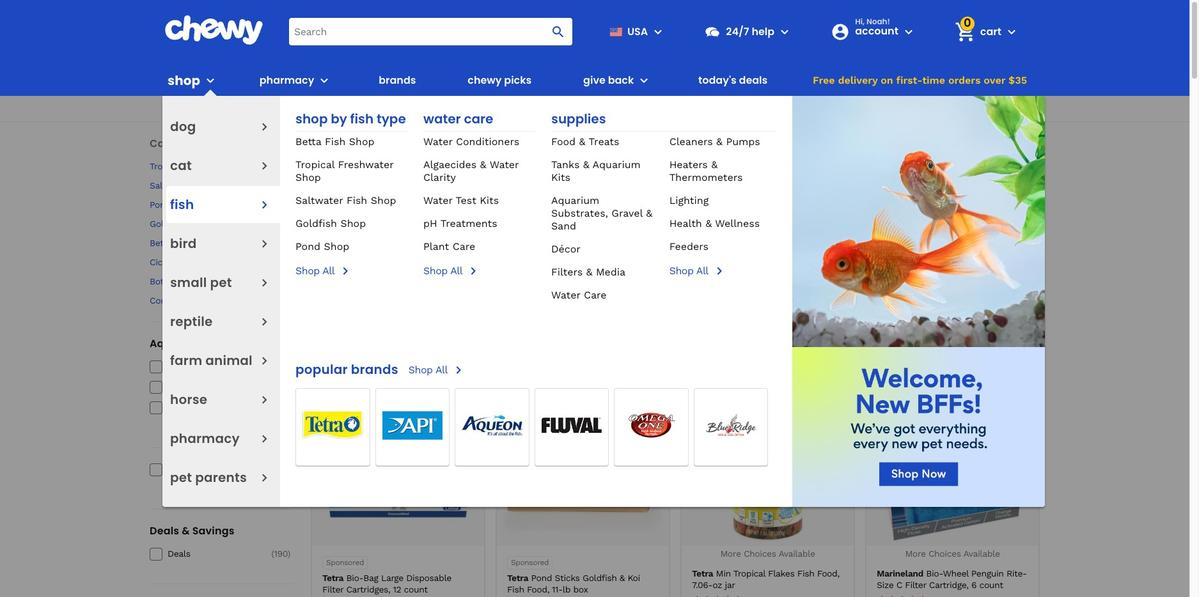 Task type: vqa. For each thing, say whether or not it's contained in the screenshot.


Task type: locate. For each thing, give the bounding box(es) containing it.
dog menu image
[[257, 119, 273, 135]]

2 available from the left
[[964, 549, 1001, 559]]

pond shop inside site banner
[[296, 241, 350, 253]]

1 horizontal spatial water care link
[[552, 289, 607, 301]]

all up api image
[[436, 364, 448, 376]]

shop all link down the betta fish shop image
[[296, 264, 408, 279]]

tetra for min tropical flakes fish food, 7.06-oz jar
[[692, 569, 714, 579]]

deals link
[[168, 549, 259, 560]]

bottom feeder down health & wellness link
[[694, 250, 755, 260]]

pharmacy link left pharmacy menu image
[[255, 65, 314, 96]]

0 horizontal spatial pond
[[150, 200, 171, 210]]

health
[[670, 218, 703, 230]]

cart menu image
[[1005, 24, 1020, 39]]

2 vertical spatial care
[[584, 289, 607, 301]]

reptile link
[[170, 308, 213, 336]]

( for 190
[[271, 549, 274, 560]]

0 vertical spatial deals
[[740, 73, 768, 88]]

1 horizontal spatial cichlid
[[199, 414, 227, 425]]

2 ) from the top
[[288, 277, 291, 287]]

pond shop link up the bird
[[150, 199, 259, 211]]

0 horizontal spatial pharmacy
[[170, 430, 240, 448]]

bio- up cartridges,
[[347, 573, 364, 584]]

aquarium up substrates,
[[552, 195, 600, 207]]

( down ( 2422
[[267, 200, 270, 210]]

2 horizontal spatial pond
[[532, 573, 552, 584]]

pond inside pond shop link
[[150, 200, 171, 210]]

marine,
[[168, 403, 198, 413]]

& inside heaters & thermometers
[[712, 159, 718, 171]]

feeder inside list
[[727, 250, 755, 260]]

reef,
[[200, 403, 218, 413]]

mmp fish - omega one image
[[615, 389, 688, 463]]

1 vertical spatial pond
[[296, 241, 321, 253]]

water care down filters & media link
[[552, 289, 607, 301]]

bird
[[170, 235, 197, 253]]

1 horizontal spatial pond
[[296, 241, 321, 253]]

treatments
[[441, 218, 498, 230]]

water down conditioners
[[490, 159, 519, 171]]

0 horizontal spatial more choices available
[[721, 549, 816, 559]]

0 vertical spatial care
[[464, 110, 494, 128]]

1 horizontal spatial more
[[906, 549, 926, 559]]

0 vertical spatial betta fish shop
[[296, 136, 375, 148]]

betta fish shop for tropical freshwater shop
[[296, 136, 375, 148]]

count
[[980, 580, 1004, 590], [404, 585, 428, 595]]

order!
[[262, 485, 282, 494]]

cichlid down the bird
[[150, 257, 178, 268]]

bottom
[[694, 250, 725, 260], [150, 277, 180, 287]]

sponsored up pond sticks goldfish & koi fish food, 11-lb box
[[511, 559, 549, 568]]

bottom down 'bird' link
[[150, 277, 180, 287]]

& down conditioners
[[480, 159, 487, 171]]

goldfish shop image
[[540, 182, 604, 246]]

cleaners & pumps link
[[670, 136, 761, 148]]

available up flakes
[[779, 549, 816, 559]]

betta fish shop image
[[312, 182, 376, 246]]

bio- for wheel
[[927, 569, 944, 579]]

algaecides & water clarity
[[424, 159, 519, 184]]

0 vertical spatial pond shop link
[[150, 199, 259, 211]]

1 horizontal spatial goldfish shop link
[[296, 218, 366, 230]]

goldfish shop
[[296, 218, 366, 230], [150, 219, 208, 229], [543, 250, 602, 260]]

api image
[[376, 389, 449, 463]]

$35
[[1009, 74, 1028, 86]]

reptile
[[170, 313, 213, 331]]

2 vertical spatial aquarium
[[150, 337, 203, 352]]

penguin
[[972, 569, 1004, 579]]

shop all
[[296, 265, 335, 277], [424, 265, 463, 277], [670, 265, 709, 277], [409, 364, 448, 376]]

betta right 101 )
[[311, 250, 333, 260]]

betta for (
[[150, 238, 171, 248]]

2422
[[268, 181, 288, 191]]

101
[[276, 257, 288, 268]]

0 vertical spatial shop by fish type
[[296, 110, 406, 128]]

heaters & thermometers link
[[670, 159, 743, 184]]

small pet
[[170, 274, 232, 292]]

water care up water conditioners
[[424, 110, 494, 128]]

filter inside bio-bag large disposable filter cartridges, 12 count
[[323, 585, 344, 595]]

count down penguin
[[980, 580, 1004, 590]]

more choices available for wheel
[[906, 549, 1001, 559]]

2 vertical spatial saltwater fish shop
[[467, 250, 526, 272]]

more up "min"
[[721, 549, 741, 559]]

0 vertical spatial pond
[[150, 200, 171, 210]]

goldfish inside site banner
[[296, 218, 337, 230]]

aquarium substrates, gravel & sand link
[[552, 195, 653, 232]]

deals down the deals & savings
[[168, 549, 191, 560]]

1 vertical spatial pet
[[170, 469, 192, 487]]

pond shop down the cat
[[150, 200, 195, 210]]

0 horizontal spatial more
[[721, 549, 741, 559]]

betta fish shop down fish at top
[[150, 238, 215, 248]]

algaecides
[[424, 159, 477, 171]]

feeders link
[[670, 241, 709, 253]]

( up horse menu image
[[265, 362, 268, 372]]

feeder
[[727, 250, 755, 260], [183, 277, 211, 287]]

1 vertical spatial coral & shrimp
[[150, 296, 212, 306]]

goldfish shop link inside list
[[540, 182, 605, 261]]

1 horizontal spatial food,
[[818, 569, 840, 579]]

all for shop all link underneath feeders link
[[697, 265, 709, 277]]

0 vertical spatial shrimp
[[878, 250, 908, 260]]

betta fish shop down shop by fish type link at top left
[[296, 136, 375, 148]]

pond up 11-
[[532, 573, 552, 584]]

shop by fish type
[[296, 110, 406, 128], [339, 138, 403, 147], [311, 152, 454, 173]]

min tropical flakes fish food, 7.06-oz jar
[[692, 569, 840, 590]]

(
[[265, 161, 267, 172], [265, 181, 268, 191], [267, 200, 270, 210], [269, 219, 272, 229], [269, 238, 271, 248], [276, 277, 278, 287], [277, 296, 279, 306], [265, 362, 268, 372], [271, 549, 274, 560]]

cleaners & pumps
[[670, 136, 761, 148]]

2 vertical spatial betta fish shop
[[311, 250, 377, 260]]

2 more choices available from the left
[[906, 549, 1001, 559]]

0 vertical spatial bottom
[[694, 250, 725, 260]]

box
[[574, 585, 588, 595]]

2 vertical spatial saltwater
[[467, 250, 506, 260]]

give back link
[[579, 65, 634, 96]]

coral & shrimp down coral & shrimp image
[[846, 250, 908, 260]]

freshwater down category
[[185, 161, 231, 172]]

décor link
[[552, 243, 581, 255]]

1 horizontal spatial bottom feeder link
[[692, 182, 758, 261]]

substrates,
[[552, 207, 609, 220]]

shop all link up api image
[[409, 363, 466, 379]]

1 vertical spatial shop by fish type
[[339, 138, 403, 147]]

& left "pumps"
[[717, 136, 723, 148]]

1 horizontal spatial saltwater
[[296, 195, 343, 207]]

( 47 )
[[276, 277, 291, 287]]

all for shop all link underneath 'plant care' "link"
[[451, 265, 463, 277]]

more for min
[[721, 549, 741, 559]]

betta fish shop for (
[[150, 238, 215, 248]]

goldfish up filters
[[543, 250, 578, 260]]

goldfish shop right 1153
[[296, 218, 366, 230]]

saltwater fish shop link inside list
[[463, 182, 529, 273]]

( for 19
[[277, 296, 279, 306]]

feeder down 'bird' link
[[183, 277, 211, 287]]

water left the $20
[[424, 110, 461, 128]]

$20 egift card with $49+ first order* use welcome
[[463, 101, 728, 116]]

kits inside the tanks & aquarium kits
[[552, 172, 571, 184]]

cichlid down cichlid image
[[787, 250, 815, 260]]

on left first-
[[881, 74, 894, 86]]

0 horizontal spatial count
[[404, 585, 428, 595]]

water down filters
[[552, 289, 581, 301]]

water care link up conditioners
[[424, 110, 536, 132]]

goldfish right 1153
[[296, 218, 337, 230]]

water up algaecides
[[424, 136, 453, 148]]

first-
[[897, 74, 923, 86]]

size
[[877, 580, 894, 590]]

betta inside site banner
[[296, 136, 322, 148]]

1 choices from the left
[[744, 549, 777, 559]]

betta down fish at top
[[150, 238, 171, 248]]

cichlid link right wellness
[[768, 182, 834, 261]]

plant
[[424, 241, 449, 253]]

save an extra 5% on every order!
[[166, 485, 282, 494]]

coral & shrimp down small on the top left of page
[[150, 296, 212, 306]]

saltwater fish shop inside list
[[467, 250, 526, 272]]

1 sponsored from the left
[[326, 559, 364, 568]]

menu image
[[203, 73, 218, 88]]

egift
[[485, 101, 510, 116]]

0 vertical spatial coral & shrimp link
[[844, 182, 910, 261]]

$20 egift card with $49+ first order* use welcome link
[[0, 96, 1190, 122]]

tropical inside site banner
[[296, 159, 335, 171]]

small
[[170, 274, 207, 292]]

) for ( 2595 )
[[288, 362, 291, 372]]

ph treatments link
[[424, 218, 498, 230]]

0 horizontal spatial coral
[[150, 296, 171, 306]]

water care link down filters & media link
[[552, 289, 607, 301]]

0 vertical spatial saltwater fish shop
[[150, 181, 233, 191]]

tetra left the sticks
[[508, 573, 529, 584]]

4 ) from the top
[[288, 549, 291, 560]]

1 vertical spatial saltwater fish shop
[[296, 195, 396, 207]]

sand
[[552, 220, 577, 232]]

2 horizontal spatial tetra
[[692, 569, 714, 579]]

dog link
[[170, 113, 196, 141]]

0 vertical spatial bottom feeder
[[694, 250, 755, 260]]

cartridge,
[[930, 580, 969, 590]]

filters & media
[[552, 266, 626, 278]]

freshwater down plant
[[397, 262, 443, 272]]

1 horizontal spatial pharmacy
[[260, 73, 314, 88]]

1 vertical spatial pond shop
[[296, 241, 350, 253]]

all for shop all link underneath the betta fish shop image
[[323, 265, 335, 277]]

chewy picks link
[[463, 65, 537, 96]]

usa
[[628, 24, 648, 39]]

shop
[[168, 71, 200, 89]]

saltwater fish shop image
[[464, 182, 528, 246]]

1 horizontal spatial shrimp
[[878, 250, 908, 260]]

bio- inside the bio-wheel penguin rite- size c filter cartridge, 6 count
[[927, 569, 944, 579]]

sponsored
[[326, 559, 364, 568], [511, 559, 549, 568]]

0 horizontal spatial sponsored
[[326, 559, 364, 568]]

food, left 11-
[[527, 585, 550, 595]]

1153
[[272, 219, 288, 229]]

all down 'plant care' "link"
[[451, 265, 463, 277]]

goldfish up box
[[583, 573, 617, 584]]

pharmacy down marine, reef, or african cichlid tanks
[[170, 430, 240, 448]]

0 vertical spatial coral
[[846, 250, 867, 260]]

2 horizontal spatial goldfish shop
[[543, 250, 602, 260]]

$49+
[[565, 101, 592, 116]]

1 horizontal spatial bottom
[[694, 250, 725, 260]]

lb
[[563, 585, 571, 595]]

use
[[654, 101, 673, 116]]

list containing betta fish shop
[[311, 182, 1041, 284]]

shrimp inside list
[[878, 250, 908, 260]]

on
[[881, 74, 894, 86], [229, 485, 238, 494]]

0 horizontal spatial shrimp
[[182, 296, 212, 306]]

fish inside the min tropical flakes fish food, 7.06-oz jar
[[798, 569, 815, 579]]

0 horizontal spatial pond shop link
[[150, 199, 259, 211]]

saltwater
[[150, 181, 189, 191], [296, 195, 343, 207], [467, 250, 506, 260]]

submit search image
[[551, 24, 567, 39]]

tropical inside the min tropical flakes fish food, 7.06-oz jar
[[734, 569, 766, 579]]

goldfish shop inside site banner
[[296, 218, 366, 230]]

health & wellness
[[670, 218, 760, 230]]

bio- up "cartridge,"
[[927, 569, 944, 579]]

cichlid down reef,
[[199, 414, 227, 425]]

& left koi
[[620, 573, 625, 584]]

2 sponsored from the left
[[511, 559, 549, 568]]

cichlid
[[787, 250, 815, 260], [150, 257, 178, 268], [199, 414, 227, 425]]

farm animal link
[[170, 347, 253, 375]]

tanks
[[552, 159, 580, 171]]

goldfish shop up filters
[[543, 250, 602, 260]]

pond inside site banner
[[296, 241, 321, 253]]

0 vertical spatial feeder
[[727, 250, 755, 260]]

deals
[[740, 73, 768, 88], [150, 524, 179, 539], [168, 549, 191, 560]]

items image
[[954, 20, 977, 43]]

2595
[[268, 362, 288, 372]]

2 more from the left
[[906, 549, 926, 559]]

by inside site banner
[[331, 110, 347, 128]]

more choices available up flakes
[[721, 549, 816, 559]]

shop
[[296, 110, 328, 128], [349, 136, 375, 148], [339, 138, 357, 147], [311, 152, 352, 173], [233, 161, 255, 172], [296, 172, 321, 184], [212, 181, 233, 191], [371, 195, 396, 207], [173, 200, 195, 210], [341, 218, 366, 230], [187, 219, 208, 229], [194, 238, 215, 248], [324, 241, 350, 253], [355, 250, 377, 260], [580, 250, 602, 260], [486, 262, 507, 272], [296, 265, 320, 277], [424, 265, 448, 277], [670, 265, 694, 277], [410, 273, 431, 284], [409, 364, 433, 376]]

saltwater inside site banner
[[296, 195, 343, 207]]

deals & savings
[[150, 524, 235, 539]]

) for ( 47 )
[[288, 277, 291, 287]]

aquarium for substrates,
[[552, 195, 600, 207]]

give back
[[584, 73, 634, 88]]

aquarium up "farm"
[[150, 337, 203, 352]]

water for water conditioners link
[[424, 136, 453, 148]]

pharmacy left pharmacy menu image
[[260, 73, 314, 88]]

0 horizontal spatial food,
[[527, 585, 550, 595]]

( down fish menu icon
[[269, 219, 272, 229]]

on right the 5%
[[229, 485, 238, 494]]

1 vertical spatial pharmacy
[[170, 430, 240, 448]]

1 horizontal spatial count
[[980, 580, 1004, 590]]

betta fish shop down the betta fish shop image
[[311, 250, 377, 260]]

horse menu image
[[257, 392, 273, 408]]

tropical inside list
[[404, 250, 436, 260]]

2 vertical spatial betta
[[311, 250, 333, 260]]

pond right 1013 in the left top of the page
[[296, 241, 321, 253]]

1 horizontal spatial bottom feeder
[[694, 250, 755, 260]]

all right 101 )
[[323, 265, 335, 277]]

1 horizontal spatial tropical freshwater shop
[[296, 159, 394, 184]]

1 more choices available from the left
[[721, 549, 816, 559]]

count inside bio-bag large disposable filter cartridges, 12 count
[[404, 585, 428, 595]]

bio- inside bio-bag large disposable filter cartridges, 12 count
[[347, 573, 364, 584]]

pharmacy link down marine, reef, or african cichlid tanks
[[170, 425, 240, 453]]

coral inside list
[[846, 250, 867, 260]]

tropical down category
[[150, 161, 182, 172]]

2 choices from the left
[[929, 549, 962, 559]]

more for bio-
[[906, 549, 926, 559]]

deals right today's
[[740, 73, 768, 88]]

2 horizontal spatial saltwater fish shop link
[[463, 182, 529, 273]]

pond shop right 1013 in the left top of the page
[[296, 241, 350, 253]]

list
[[311, 182, 1041, 284]]

time
[[923, 74, 946, 86]]

kits right test
[[480, 195, 499, 207]]

2 vertical spatial pond
[[532, 573, 552, 584]]

pharmacy menu image
[[317, 73, 332, 88]]

1 horizontal spatial filter
[[906, 580, 927, 590]]

3 ) from the top
[[288, 362, 291, 372]]

aquarium substrates, gravel & sand
[[552, 195, 653, 232]]

brands
[[351, 361, 399, 379]]

sponsored for bio-
[[326, 559, 364, 568]]

0 vertical spatial by
[[331, 110, 347, 128]]

tropical down fish link
[[296, 159, 335, 171]]

& down small on the top left of page
[[174, 296, 179, 306]]

care for leftmost water care link
[[464, 110, 494, 128]]

& left media
[[587, 266, 593, 278]]

1 vertical spatial pond shop link
[[296, 241, 350, 253]]

deals down save
[[150, 524, 179, 539]]

0 horizontal spatial available
[[779, 549, 816, 559]]

back
[[608, 73, 634, 88]]

1 horizontal spatial coral
[[846, 250, 867, 260]]

& right food
[[580, 136, 586, 148]]

sponsored for pond
[[511, 559, 549, 568]]

tetra up the 7.06-
[[692, 569, 714, 579]]

0 horizontal spatial cichlid link
[[150, 257, 259, 268]]

1 horizontal spatial more choices available
[[906, 549, 1001, 559]]

fish link
[[170, 191, 194, 219]]

water conditioners
[[424, 136, 520, 148]]

save
[[166, 485, 183, 494]]

1 horizontal spatial pond shop
[[296, 241, 350, 253]]

disposable
[[407, 573, 452, 584]]

0 horizontal spatial on
[[229, 485, 238, 494]]

1 available from the left
[[779, 549, 816, 559]]

1 vertical spatial saltwater
[[296, 195, 343, 207]]

0 horizontal spatial saltwater fish shop link
[[150, 180, 259, 191]]

0 horizontal spatial feeder
[[183, 277, 211, 287]]

pharmacy link for pharmacy menu icon
[[170, 425, 240, 453]]

aqueon image
[[456, 389, 529, 463]]

bottom down health & wellness
[[694, 250, 725, 260]]

0 vertical spatial kits
[[552, 172, 571, 184]]

goldfish inside pond sticks goldfish & koi fish food, 11-lb box
[[583, 573, 617, 584]]

24/7 help
[[727, 24, 775, 39]]

( down "47"
[[277, 296, 279, 306]]

more up marineland
[[906, 549, 926, 559]]

tropical up jar at right
[[734, 569, 766, 579]]

pond for top pond shop link
[[150, 200, 171, 210]]

bottom feeder down 'bird' link
[[150, 277, 211, 287]]

type inside shop by fish type link
[[377, 110, 406, 128]]

supplies
[[552, 110, 606, 128]]

choices up the min tropical flakes fish food, 7.06-oz jar
[[744, 549, 777, 559]]

1 horizontal spatial bio-
[[927, 569, 944, 579]]

tetra left bag
[[323, 573, 344, 584]]

1 horizontal spatial feeder
[[727, 250, 755, 260]]

water inside algaecides & water clarity
[[490, 159, 519, 171]]

0 vertical spatial aquarium
[[593, 159, 641, 171]]

2 horizontal spatial goldfish shop link
[[540, 182, 605, 261]]

tetra1 image
[[296, 389, 370, 463]]

tropical freshwater shop down fish link
[[296, 159, 394, 184]]

shop all right brands at the left bottom of the page
[[409, 364, 448, 376]]

tropical freshwater shop down category
[[150, 161, 255, 172]]

pond shop
[[150, 200, 195, 210], [296, 241, 350, 253]]

account
[[856, 23, 899, 38]]

freshwater
[[338, 159, 394, 171], [185, 161, 231, 172], [397, 262, 443, 272], [168, 362, 214, 372]]

1 vertical spatial betta
[[150, 238, 171, 248]]

1 vertical spatial water care
[[552, 289, 607, 301]]

care down ph treatments
[[453, 241, 476, 253]]

treats
[[589, 136, 620, 148]]

koi
[[628, 573, 641, 584]]

1 horizontal spatial choices
[[929, 549, 962, 559]]

Search text field
[[289, 18, 573, 45]]

pet parents menu image
[[257, 470, 273, 486]]

shrimp down small pet
[[182, 296, 212, 306]]

freshwater down shop by fish type link at top left
[[338, 159, 394, 171]]

betta inside 'betta fish shop' link
[[150, 238, 171, 248]]

pond shop image
[[617, 182, 681, 246]]

care up water conditioners
[[464, 110, 494, 128]]

cichlid link up small pet link
[[150, 257, 259, 268]]

2 vertical spatial deals
[[168, 549, 191, 560]]

tetra
[[692, 569, 714, 579], [323, 573, 344, 584], [508, 573, 529, 584]]

coral & shrimp
[[846, 250, 908, 260], [150, 296, 212, 306]]

bio- for bag
[[347, 573, 364, 584]]

tropical freshwater shop inside site banner
[[296, 159, 394, 184]]

1 vertical spatial care
[[453, 241, 476, 253]]

0 vertical spatial bottom feeder link
[[692, 182, 758, 261]]

( 1013
[[269, 238, 288, 248]]

1 horizontal spatial sponsored
[[511, 559, 549, 568]]

& inside algaecides & water clarity
[[480, 159, 487, 171]]

betta fish shop inside site banner
[[296, 136, 375, 148]]

type down brands link
[[377, 110, 406, 128]]

coral down small on the top left of page
[[150, 296, 171, 306]]

filter right c
[[906, 580, 927, 590]]

0 vertical spatial saltwater
[[150, 181, 189, 191]]

aquarium inside "aquarium substrates, gravel & sand"
[[552, 195, 600, 207]]

1 horizontal spatial tetra
[[508, 573, 529, 584]]

available up penguin
[[964, 549, 1001, 559]]

hi, noah! account
[[856, 16, 899, 38]]

& up thermometers
[[712, 159, 718, 171]]

tropical freshwater shop down ph
[[397, 250, 443, 284]]

goldfish shop link for middle saltwater fish shop link
[[296, 218, 366, 230]]

available for penguin
[[964, 549, 1001, 559]]

tanks
[[230, 414, 253, 425]]

1 horizontal spatial pharmacy link
[[255, 65, 314, 96]]

0 horizontal spatial water care link
[[424, 110, 536, 132]]

1 horizontal spatial kits
[[552, 172, 571, 184]]

0 horizontal spatial bio-
[[347, 573, 364, 584]]

Product search field
[[289, 18, 573, 45]]

food, inside pond sticks goldfish & koi fish food, 11-lb box
[[527, 585, 550, 595]]

1 vertical spatial feeder
[[183, 277, 211, 287]]

( right small pet menu image
[[276, 277, 278, 287]]

choices for wheel
[[929, 549, 962, 559]]

reptile menu image
[[257, 314, 273, 330]]

1 more from the left
[[721, 549, 741, 559]]

goldfish down fish link at the top
[[150, 219, 184, 229]]



Task type: describe. For each thing, give the bounding box(es) containing it.
( for 2422
[[265, 181, 268, 191]]

deals for deals & savings
[[150, 524, 179, 539]]

fluval image
[[535, 389, 609, 463]]

bag
[[364, 573, 379, 584]]

tropical freshwater shop link for middle saltwater fish shop link
[[296, 159, 394, 184]]

today's deals link
[[694, 65, 773, 96]]

marine, reef, or african cichlid tanks link
[[168, 402, 259, 425]]

site banner
[[0, 0, 1190, 508]]

1 vertical spatial bottom feeder link
[[150, 276, 259, 288]]

cichlid image
[[769, 182, 833, 246]]

wellness
[[716, 218, 760, 230]]

0 horizontal spatial coral & shrimp
[[150, 296, 212, 306]]

shop all right 101 )
[[296, 265, 335, 277]]

cartridges,
[[346, 585, 391, 595]]

1 ) from the top
[[288, 257, 291, 268]]

give back menu image
[[637, 73, 652, 88]]

0 vertical spatial pharmacy
[[260, 73, 314, 88]]

cat link
[[170, 152, 192, 180]]

autoship link
[[166, 463, 259, 478]]

1013
[[271, 238, 288, 248]]

choices for tropical
[[744, 549, 777, 559]]

0 horizontal spatial cichlid
[[150, 257, 178, 268]]

1743
[[270, 382, 288, 393]]

( for 1013
[[269, 238, 271, 248]]

0 horizontal spatial bottom
[[150, 277, 180, 287]]

0 horizontal spatial coral & shrimp link
[[150, 295, 259, 307]]

1 vertical spatial on
[[229, 485, 238, 494]]

shop by fish type link
[[296, 110, 408, 132]]

1 horizontal spatial coral & shrimp link
[[844, 182, 910, 261]]

today's
[[699, 73, 737, 88]]

lighting
[[670, 195, 709, 207]]

1 horizontal spatial cichlid link
[[768, 182, 834, 261]]

0 vertical spatial water care
[[424, 110, 494, 128]]

0 horizontal spatial goldfish shop link
[[150, 218, 259, 230]]

african
[[168, 414, 197, 425]]

supplies link
[[552, 110, 778, 132]]

& left savings
[[182, 524, 190, 539]]

sticks
[[555, 573, 580, 584]]

shop all link down feeders link
[[670, 264, 778, 279]]

deals for deals link
[[168, 549, 191, 560]]

shop by fish type inside site banner
[[296, 110, 406, 128]]

dog
[[170, 118, 196, 136]]

0 horizontal spatial saltwater
[[150, 181, 189, 191]]

fish menu image
[[257, 197, 273, 213]]

menu image
[[651, 24, 666, 39]]

1 vertical spatial shrimp
[[182, 296, 212, 306]]

with
[[539, 101, 562, 116]]

water for the 'water test kits' link
[[424, 195, 453, 207]]

care for 'plant care' "link"
[[453, 241, 476, 253]]

1 vertical spatial bottom feeder
[[150, 277, 211, 287]]

test
[[456, 195, 477, 207]]

food & treats
[[552, 136, 620, 148]]

5%
[[216, 485, 227, 494]]

freshwater inside the tropical freshwater shop
[[338, 159, 394, 171]]

food, inside the min tropical flakes fish food, 7.06-oz jar
[[818, 569, 840, 579]]

oz
[[713, 580, 723, 590]]

goldfish inside list
[[543, 250, 578, 260]]

1 vertical spatial by
[[360, 138, 368, 147]]

tetra for bio-bag large disposable filter cartridges, 12 count
[[323, 573, 344, 584]]

décor
[[552, 243, 581, 255]]

( 1153
[[269, 219, 288, 229]]

& inside the tanks & aquarium kits
[[584, 159, 590, 171]]

available for flakes
[[779, 549, 816, 559]]

11-
[[552, 585, 563, 595]]

2 horizontal spatial cichlid
[[787, 250, 815, 260]]

ph
[[424, 218, 438, 230]]

chewy home image
[[164, 15, 264, 45]]

free delivery on first-time orders over $35
[[813, 74, 1028, 86]]

bottom inside list
[[694, 250, 725, 260]]

shop all down feeders link
[[670, 265, 709, 277]]

( 2422
[[265, 181, 288, 191]]

& inside list
[[870, 250, 875, 260]]

1 horizontal spatial coral & shrimp
[[846, 250, 908, 260]]

delivery
[[839, 74, 878, 86]]

2 horizontal spatial tropical freshwater shop
[[397, 250, 443, 284]]

pharmacy link for pharmacy menu image
[[255, 65, 314, 96]]

more choices available for tropical
[[721, 549, 816, 559]]

order*
[[617, 101, 651, 116]]

tropical freshwater shop link for saltwater fish shop link inside the list
[[387, 182, 453, 284]]

( for 1272
[[267, 200, 270, 210]]

media
[[596, 266, 626, 278]]

( 190 )
[[271, 549, 291, 560]]

food & treats link
[[552, 136, 620, 148]]

water test kits link
[[424, 195, 499, 207]]

orders
[[949, 74, 981, 86]]

algaecides & water clarity link
[[424, 159, 519, 184]]

help
[[752, 24, 775, 39]]

1 horizontal spatial pond shop link
[[296, 241, 350, 253]]

cichlid inside marine, reef, or african cichlid tanks
[[199, 414, 227, 425]]

bottom feeder inside list
[[694, 250, 755, 260]]

1 horizontal spatial saltwater fish shop link
[[296, 195, 396, 207]]

( for 2595
[[265, 362, 268, 372]]

saltwater fish shop inside site banner
[[296, 195, 396, 207]]

2 vertical spatial shop by fish type
[[311, 152, 454, 173]]

( for 47
[[276, 277, 278, 287]]

pharmacy menu image
[[257, 431, 273, 447]]

pond for right pond shop link
[[296, 241, 321, 253]]

tropical freshwater shop image
[[388, 182, 452, 246]]

c
[[897, 580, 903, 590]]

brands
[[379, 73, 416, 88]]

care for water care link to the right
[[584, 289, 607, 301]]

cat menu image
[[257, 158, 273, 174]]

bird menu image
[[257, 236, 273, 252]]

tetra for pond sticks goldfish & koi fish food, 11-lb box
[[508, 573, 529, 584]]

all for shop all link on top of api image
[[436, 364, 448, 376]]

large
[[381, 573, 404, 584]]

( 1272
[[267, 200, 288, 210]]

& inside pond sticks goldfish & koi fish food, 11-lb box
[[620, 573, 625, 584]]

animal
[[206, 352, 253, 370]]

190
[[274, 549, 288, 560]]

parents
[[195, 469, 247, 487]]

& inside "aquarium substrates, gravel & sand"
[[647, 207, 653, 220]]

on inside button
[[881, 74, 894, 86]]

pet inside "pet parents" link
[[170, 469, 192, 487]]

( for 3068
[[265, 161, 267, 172]]

marineland
[[877, 569, 924, 579]]

freshwater down aquarium type
[[168, 362, 214, 372]]

101 )
[[276, 257, 291, 268]]

deals inside 'link'
[[740, 73, 768, 88]]

pond shop for right pond shop link
[[296, 241, 350, 253]]

betta fish shop link for (
[[150, 238, 259, 249]]

type up farm animal
[[206, 337, 231, 352]]

noah!
[[867, 16, 891, 27]]

) for ( 190 )
[[288, 549, 291, 560]]

betta fish shop link for tropical freshwater shop
[[296, 136, 375, 148]]

food
[[552, 136, 576, 148]]

wheel
[[944, 569, 969, 579]]

saltwater inside the 'saltwater fish shop'
[[467, 250, 506, 260]]

pet inside small pet link
[[210, 274, 232, 292]]

coral & shrimp image
[[845, 182, 909, 246]]

shop all down 'plant care' "link"
[[424, 265, 463, 277]]

horse
[[170, 391, 208, 409]]

chewy support image
[[705, 23, 721, 40]]

jar
[[725, 580, 736, 590]]

12
[[393, 585, 401, 595]]

& right "health"
[[706, 218, 712, 230]]

category
[[150, 136, 199, 151]]

every
[[241, 485, 259, 494]]

fish inside pond sticks goldfish & koi fish food, 11-lb box
[[508, 585, 525, 595]]

pond inside pond sticks goldfish & koi fish food, 11-lb box
[[532, 573, 552, 584]]

small pet menu image
[[257, 275, 273, 291]]

farm animal menu image
[[257, 353, 273, 369]]

filter inside the bio-wheel penguin rite- size c filter cartridge, 6 count
[[906, 580, 927, 590]]

clarity
[[424, 172, 456, 184]]

type down shop by fish type link at top left
[[387, 138, 403, 147]]

$20
[[463, 101, 482, 116]]

bird link
[[170, 230, 197, 258]]

betta for tropical freshwater shop
[[296, 136, 322, 148]]

give
[[584, 73, 606, 88]]

bottom feeder image
[[693, 182, 757, 246]]

water for water care link to the right
[[552, 289, 581, 301]]

mmp fish - blue ridge koi image
[[695, 389, 768, 463]]

free
[[813, 74, 836, 86]]

pond shop for top pond shop link
[[150, 200, 195, 210]]

usa button
[[605, 16, 666, 47]]

aquarium inside the tanks & aquarium kits
[[593, 159, 641, 171]]

horse link
[[170, 386, 208, 414]]

fish link
[[311, 138, 326, 148]]

count inside the bio-wheel penguin rite- size c filter cartridge, 6 count
[[980, 580, 1004, 590]]

farm
[[170, 352, 202, 370]]

2 vertical spatial by
[[355, 152, 376, 173]]

goldfish shop link for saltwater fish shop link inside the list
[[540, 182, 605, 261]]

0 horizontal spatial goldfish shop
[[150, 219, 208, 229]]

water for leftmost water care link
[[424, 110, 461, 128]]

0 horizontal spatial saltwater fish shop
[[150, 181, 233, 191]]

betta inside list
[[311, 250, 333, 260]]

chewy picks
[[468, 73, 532, 88]]

account menu image
[[902, 24, 917, 39]]

goldfish shop inside list
[[543, 250, 602, 260]]

cleaners
[[670, 136, 713, 148]]

shop inside the 'saltwater fish shop'
[[486, 262, 507, 272]]

card
[[512, 101, 537, 116]]

aquarium for type
[[150, 337, 203, 352]]

tanks & aquarium kits
[[552, 159, 641, 184]]

fish inside the 'saltwater fish shop'
[[509, 250, 526, 260]]

popular brands
[[296, 361, 399, 379]]

betta fish shop inside list
[[311, 250, 377, 260]]

freshwater inside list
[[397, 262, 443, 272]]

7.06-
[[692, 580, 713, 590]]

shop all link down 'plant care' "link"
[[424, 264, 536, 279]]

help menu image
[[778, 24, 793, 39]]

0 horizontal spatial tropical freshwater shop
[[150, 161, 255, 172]]

( for 1153
[[269, 219, 272, 229]]

6
[[972, 580, 977, 590]]

type down water conditioners link
[[415, 152, 454, 173]]

1 vertical spatial kits
[[480, 195, 499, 207]]



